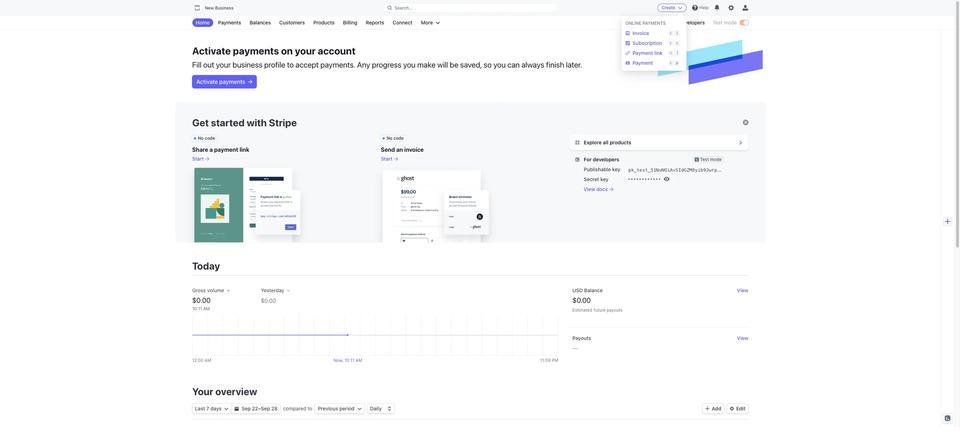 Task type: describe. For each thing, give the bounding box(es) containing it.
get
[[192, 117, 209, 129]]

c for payment
[[670, 61, 672, 65]]

create button
[[658, 4, 687, 12]]

0 horizontal spatial test
[[701, 157, 709, 162]]

last 7 days
[[195, 406, 222, 412]]

view link for —
[[737, 335, 749, 342]]

new business
[[205, 5, 234, 11]]

yesterday button
[[261, 287, 290, 294]]

explore all products
[[584, 140, 631, 146]]

p
[[676, 61, 679, 65]]

customers
[[279, 19, 305, 26]]

$0.00 10:11 am
[[192, 297, 211, 312]]

no code for send
[[387, 136, 404, 141]]

7
[[206, 406, 209, 412]]

am for $0.00
[[203, 306, 210, 312]]

key for publishable key
[[613, 167, 621, 173]]

activate payments
[[197, 79, 245, 85]]

2 you from the left
[[494, 60, 506, 69]]

activate payments on your account fill out your business profile to accept payments. any progress you make will be saved, so you can always finish later.
[[192, 45, 583, 69]]

payment for payment link
[[633, 50, 653, 56]]

usd balance
[[573, 288, 603, 294]]

1 sep from the left
[[242, 406, 251, 412]]

••••••••••••
[[628, 177, 661, 182]]

1 vertical spatial to
[[308, 406, 312, 412]]

remove section image
[[743, 120, 749, 125]]

c for invoice
[[670, 31, 672, 35]]

balance
[[584, 288, 603, 294]]

payouts
[[607, 308, 623, 313]]

home
[[196, 19, 210, 26]]

explore all products link
[[570, 135, 749, 151]]

1 vertical spatial your
[[216, 60, 231, 69]]

customers link
[[276, 18, 309, 27]]

compared
[[283, 406, 306, 412]]

business
[[233, 60, 263, 69]]

help button
[[690, 2, 712, 13]]

code for an
[[394, 136, 404, 141]]

$0.00 estimated future payouts
[[573, 297, 623, 313]]

am for now,
[[356, 358, 362, 364]]

—
[[573, 344, 579, 353]]

stripe
[[269, 117, 297, 129]]

developers
[[593, 157, 620, 163]]

svg image
[[357, 407, 362, 411]]

secret key
[[584, 177, 609, 183]]

always
[[522, 60, 545, 69]]

add
[[712, 406, 722, 412]]

share
[[192, 147, 208, 153]]

new
[[205, 5, 214, 11]]

help
[[700, 5, 709, 10]]

–
[[258, 406, 261, 412]]

0 horizontal spatial mode
[[710, 157, 722, 162]]

progress
[[372, 60, 402, 69]]

gross volume button
[[192, 287, 230, 294]]

start button for send
[[381, 156, 398, 163]]

last 7 days button
[[192, 404, 232, 414]]

estimated
[[573, 308, 593, 313]]

sep 22 – sep 28
[[242, 406, 278, 412]]

add button
[[703, 404, 725, 414]]

view link for $0.00
[[737, 287, 749, 294]]

payments for activate payments on your account fill out your business profile to accept payments. any progress you make will be saved, so you can always finish later.
[[233, 45, 279, 57]]

send
[[381, 147, 395, 153]]

days
[[211, 406, 222, 412]]

activate for activate payments on your account fill out your business profile to accept payments. any progress you make will be saved, so you can always finish later.
[[192, 45, 231, 57]]

am right the 12:00
[[205, 358, 211, 364]]

1 horizontal spatial svg image
[[235, 407, 239, 411]]

payments.
[[321, 60, 355, 69]]

online
[[626, 21, 642, 26]]

payments for activate payments
[[219, 79, 245, 85]]

1 vertical spatial test mode
[[701, 157, 722, 162]]

22
[[252, 406, 258, 412]]

no code for share
[[198, 136, 215, 141]]

period
[[340, 406, 355, 412]]

last
[[195, 406, 205, 412]]

previous period
[[318, 406, 355, 412]]

10:11 for $0.00
[[192, 306, 202, 312]]

finish
[[546, 60, 565, 69]]

for developers
[[584, 157, 620, 163]]

account
[[318, 45, 356, 57]]

products
[[313, 19, 335, 26]]

to inside activate payments on your account fill out your business profile to accept payments. any progress you make will be saved, so you can always finish later.
[[287, 60, 294, 69]]

•••••••••••• button
[[625, 173, 670, 183]]

i
[[676, 31, 679, 35]]

11:59 pm
[[540, 358, 559, 364]]

key for secret key
[[601, 177, 609, 183]]

so
[[484, 60, 492, 69]]

edit
[[737, 406, 746, 412]]

c for payment link
[[670, 51, 672, 55]]

code for a
[[205, 136, 215, 141]]

docs
[[597, 186, 608, 192]]

$0.00 for —
[[573, 297, 591, 305]]

yesterday
[[261, 288, 284, 294]]

payouts
[[573, 336, 591, 342]]

create
[[662, 5, 676, 10]]

now, 10:11 am
[[334, 358, 362, 364]]

previous
[[318, 406, 338, 412]]

explore
[[584, 140, 602, 146]]

billing link
[[340, 18, 361, 27]]

publishable key
[[584, 167, 621, 173]]

secret
[[584, 177, 599, 183]]

balances
[[250, 19, 271, 26]]

payment
[[214, 147, 238, 153]]

reports link
[[362, 18, 388, 27]]

explore all products button
[[583, 139, 631, 146]]

0 horizontal spatial link
[[240, 147, 250, 153]]

usd
[[573, 288, 583, 294]]



Task type: locate. For each thing, give the bounding box(es) containing it.
products
[[610, 140, 631, 146]]

payment link
[[633, 50, 663, 56]]

3 c from the top
[[670, 51, 672, 55]]

1 no code from the left
[[198, 136, 215, 141]]

1 payment from the top
[[633, 50, 653, 56]]

1 view link from the top
[[737, 287, 749, 294]]

1 you from the left
[[403, 60, 416, 69]]

0 vertical spatial activate
[[192, 45, 231, 57]]

am right now, on the bottom left of the page
[[356, 358, 362, 364]]

1 horizontal spatial mode
[[724, 19, 737, 26]]

publishable
[[584, 167, 611, 173]]

2 horizontal spatial $0.00
[[573, 297, 591, 305]]

payments up invoice
[[643, 21, 666, 26]]

1 horizontal spatial no
[[387, 136, 393, 141]]

activate inside activate payments on your account fill out your business profile to accept payments. any progress you make will be saved, so you can always finish later.
[[192, 45, 231, 57]]

start
[[192, 156, 204, 162], [381, 156, 393, 162]]

2 view link from the top
[[737, 335, 749, 342]]

sep
[[242, 406, 251, 412], [261, 406, 270, 412]]

1 horizontal spatial no code
[[387, 136, 404, 141]]

1 no from the left
[[198, 136, 204, 141]]

start button
[[192, 156, 210, 163], [381, 156, 398, 163]]

1 horizontal spatial test
[[713, 19, 723, 26]]

2 no code from the left
[[387, 136, 404, 141]]

2 code from the left
[[394, 136, 404, 141]]

subscription
[[633, 40, 663, 46]]

12:00
[[192, 358, 203, 364]]

view docs
[[584, 186, 608, 192]]

0 horizontal spatial you
[[403, 60, 416, 69]]

1 horizontal spatial key
[[613, 167, 621, 173]]

connect link
[[389, 18, 416, 27]]

2 horizontal spatial svg image
[[248, 80, 252, 84]]

payments
[[233, 45, 279, 57], [219, 79, 245, 85]]

test
[[713, 19, 723, 26], [701, 157, 709, 162]]

0 horizontal spatial code
[[205, 136, 215, 141]]

share a payment link
[[192, 147, 250, 153]]

1 horizontal spatial payments
[[643, 21, 666, 26]]

payments up the business
[[233, 45, 279, 57]]

1 vertical spatial payments
[[219, 79, 245, 85]]

be
[[450, 60, 459, 69]]

to right compared
[[308, 406, 312, 412]]

0 vertical spatial link
[[655, 50, 663, 56]]

link
[[655, 50, 663, 56], [240, 147, 250, 153]]

1 code from the left
[[205, 136, 215, 141]]

new business button
[[192, 3, 241, 13]]

0 vertical spatial mode
[[724, 19, 737, 26]]

2 sep from the left
[[261, 406, 270, 412]]

c left the p
[[670, 61, 672, 65]]

1 vertical spatial 10:11
[[345, 358, 355, 364]]

activate inside activate payments link
[[197, 79, 218, 85]]

invoice
[[633, 30, 649, 36]]

business
[[215, 5, 234, 11]]

1 vertical spatial mode
[[710, 157, 722, 162]]

payments inside activate payments on your account fill out your business profile to accept payments. any progress you make will be saved, so you can always finish later.
[[233, 45, 279, 57]]

c left i
[[670, 31, 672, 35]]

1 horizontal spatial code
[[394, 136, 404, 141]]

activate payments link
[[192, 75, 257, 88]]

10:11 down gross
[[192, 306, 202, 312]]

1 horizontal spatial sep
[[261, 406, 270, 412]]

1 horizontal spatial you
[[494, 60, 506, 69]]

start for send
[[381, 156, 393, 162]]

0 vertical spatial view link
[[737, 287, 749, 294]]

your right out
[[216, 60, 231, 69]]

a
[[210, 147, 213, 153]]

0 vertical spatial test mode
[[713, 19, 737, 26]]

activate for activate payments
[[197, 79, 218, 85]]

$0.00 up estimated
[[573, 297, 591, 305]]

1 vertical spatial link
[[240, 147, 250, 153]]

payments down business
[[218, 19, 241, 26]]

10:11 inside $0.00 10:11 am
[[192, 306, 202, 312]]

developers link
[[675, 18, 709, 27]]

$0.00 down yesterday
[[261, 298, 276, 304]]

started
[[211, 117, 245, 129]]

products link
[[310, 18, 338, 27]]

connect
[[393, 19, 413, 26]]

svg image for activate payments
[[248, 80, 252, 84]]

1 horizontal spatial to
[[308, 406, 312, 412]]

svg image inside 'last 7 days' popup button
[[224, 407, 229, 411]]

will
[[438, 60, 448, 69]]

overview
[[215, 386, 257, 398]]

pm
[[552, 358, 559, 364]]

your up accept
[[295, 45, 316, 57]]

svg image down overview
[[235, 407, 239, 411]]

start down the send
[[381, 156, 393, 162]]

start button for share
[[192, 156, 210, 163]]

accept
[[296, 60, 319, 69]]

0 vertical spatial to
[[287, 60, 294, 69]]

2 payment from the top
[[633, 60, 653, 66]]

0 vertical spatial key
[[613, 167, 621, 173]]

all
[[603, 140, 609, 146]]

code up a
[[205, 136, 215, 141]]

link down the subscription
[[655, 50, 663, 56]]

future
[[594, 308, 606, 313]]

svg image inside activate payments link
[[248, 80, 252, 84]]

more button
[[418, 18, 444, 27]]

c for subscription
[[670, 41, 672, 45]]

0 horizontal spatial start button
[[192, 156, 210, 163]]

0 vertical spatial your
[[295, 45, 316, 57]]

10:11 for now,
[[345, 358, 355, 364]]

no code up the an
[[387, 136, 404, 141]]

0 vertical spatial payments
[[233, 45, 279, 57]]

0 horizontal spatial svg image
[[224, 407, 229, 411]]

home link
[[192, 18, 213, 27]]

toolbar containing add
[[703, 404, 749, 414]]

1 vertical spatial activate
[[197, 79, 218, 85]]

billing
[[343, 19, 357, 26]]

2 start button from the left
[[381, 156, 398, 163]]

an
[[396, 147, 403, 153]]

l
[[677, 51, 679, 55]]

your
[[295, 45, 316, 57], [216, 60, 231, 69]]

svg image for last 7 days
[[224, 407, 229, 411]]

sep left the 28
[[261, 406, 270, 412]]

activate down out
[[197, 79, 218, 85]]

1 start button from the left
[[192, 156, 210, 163]]

gross volume
[[192, 288, 224, 294]]

your overview
[[192, 386, 257, 398]]

more
[[421, 19, 433, 26]]

pk_test_51nvnoiavsidgzm8yib9jwrpn0fh9twavgmwmjyxxfa3cvliqplkiyb91d7buhv2p8vf1yntdmhyrxo7hq7k6y26300q4vztv2m
[[629, 168, 926, 173]]

sep left 22
[[242, 406, 251, 412]]

0 horizontal spatial 10:11
[[192, 306, 202, 312]]

you left 'make'
[[403, 60, 416, 69]]

online payments
[[626, 21, 666, 26]]

get started with stripe
[[192, 117, 297, 129]]

svg image
[[248, 80, 252, 84], [224, 407, 229, 411], [235, 407, 239, 411]]

payment down payment link
[[633, 60, 653, 66]]

activate up out
[[192, 45, 231, 57]]

0 horizontal spatial your
[[216, 60, 231, 69]]

0 horizontal spatial payments
[[218, 19, 241, 26]]

am down gross volume
[[203, 306, 210, 312]]

0 horizontal spatial start
[[192, 156, 204, 162]]

1 horizontal spatial your
[[295, 45, 316, 57]]

payments
[[218, 19, 241, 26], [643, 21, 666, 26]]

view for $0.00
[[737, 288, 749, 294]]

am inside $0.00 10:11 am
[[203, 306, 210, 312]]

payment down the subscription
[[633, 50, 653, 56]]

1 vertical spatial key
[[601, 177, 609, 183]]

toolbar
[[703, 404, 749, 414]]

view docs link
[[584, 186, 724, 193]]

0 horizontal spatial no code
[[198, 136, 215, 141]]

key down the "developers"
[[613, 167, 621, 173]]

1 vertical spatial payment
[[633, 60, 653, 66]]

for
[[584, 157, 592, 163]]

1 horizontal spatial link
[[655, 50, 663, 56]]

$0.00 inside $0.00 estimated future payouts
[[573, 297, 591, 305]]

11:59
[[540, 358, 551, 364]]

Search… text field
[[383, 3, 558, 12]]

0 horizontal spatial sep
[[242, 406, 251, 412]]

0 horizontal spatial key
[[601, 177, 609, 183]]

1 horizontal spatial 10:11
[[345, 358, 355, 364]]

0 horizontal spatial to
[[287, 60, 294, 69]]

0 horizontal spatial no
[[198, 136, 204, 141]]

1 horizontal spatial $0.00
[[261, 298, 276, 304]]

view link
[[737, 287, 749, 294], [737, 335, 749, 342]]

2 vertical spatial view
[[737, 336, 749, 342]]

0 vertical spatial 10:11
[[192, 306, 202, 312]]

payment
[[633, 50, 653, 56], [633, 60, 653, 66]]

1 c from the top
[[670, 31, 672, 35]]

fill
[[192, 60, 202, 69]]

0 vertical spatial payment
[[633, 50, 653, 56]]

link right payment
[[240, 147, 250, 153]]

to down on
[[287, 60, 294, 69]]

test mode
[[713, 19, 737, 26], [701, 157, 722, 162]]

2 c from the top
[[670, 41, 672, 45]]

$0.00 for $0.00
[[192, 297, 211, 305]]

0 vertical spatial test
[[713, 19, 723, 26]]

no up share
[[198, 136, 204, 141]]

c left s
[[670, 41, 672, 45]]

1 vertical spatial view link
[[737, 335, 749, 342]]

no for send
[[387, 136, 393, 141]]

compared to
[[283, 406, 312, 412]]

payments link
[[215, 18, 245, 27]]

1 start from the left
[[192, 156, 204, 162]]

previous period button
[[315, 404, 365, 414]]

Search… search field
[[383, 3, 558, 12]]

figure
[[192, 316, 559, 356], [192, 316, 559, 356]]

payment for payment
[[633, 60, 653, 66]]

to
[[287, 60, 294, 69], [308, 406, 312, 412]]

2 start from the left
[[381, 156, 393, 162]]

key up docs
[[601, 177, 609, 183]]

4 c from the top
[[670, 61, 672, 65]]

1 vertical spatial view
[[737, 288, 749, 294]]

1 vertical spatial test
[[701, 157, 709, 162]]

no
[[198, 136, 204, 141], [387, 136, 393, 141]]

code up the an
[[394, 136, 404, 141]]

activate
[[192, 45, 231, 57], [197, 79, 218, 85]]

pk_test_51nvnoiavsidgzm8yib9jwrpn0fh9twavgmwmjyxxfa3cvliqplkiyb91d7buhv2p8vf1yntdmhyrxo7hq7k6y26300q4vztv2m button
[[628, 166, 926, 175]]

no code up a
[[198, 136, 215, 141]]

start down share
[[192, 156, 204, 162]]

saved,
[[460, 60, 482, 69]]

view for —
[[737, 336, 749, 342]]

c left l at right
[[670, 51, 672, 55]]

$0.00 down gross
[[192, 297, 211, 305]]

start button down share
[[192, 156, 210, 163]]

start for share
[[192, 156, 204, 162]]

payments down the business
[[219, 79, 245, 85]]

today
[[192, 260, 220, 272]]

view
[[584, 186, 595, 192], [737, 288, 749, 294], [737, 336, 749, 342]]

no up the send
[[387, 136, 393, 141]]

you right so
[[494, 60, 506, 69]]

svg image down the business
[[248, 80, 252, 84]]

0 vertical spatial view
[[584, 186, 595, 192]]

0 horizontal spatial $0.00
[[192, 297, 211, 305]]

make
[[417, 60, 436, 69]]

now,
[[334, 358, 344, 364]]

10:11 right now, on the bottom left of the page
[[345, 358, 355, 364]]

12:00 am
[[192, 358, 211, 364]]

send an invoice
[[381, 147, 424, 153]]

svg image right days
[[224, 407, 229, 411]]

start button down the send
[[381, 156, 398, 163]]

1 horizontal spatial start
[[381, 156, 393, 162]]

out
[[203, 60, 214, 69]]

no for share
[[198, 136, 204, 141]]

with
[[247, 117, 267, 129]]

2 no from the left
[[387, 136, 393, 141]]

1 horizontal spatial start button
[[381, 156, 398, 163]]



Task type: vqa. For each thing, say whether or not it's contained in the screenshot.
clocks
no



